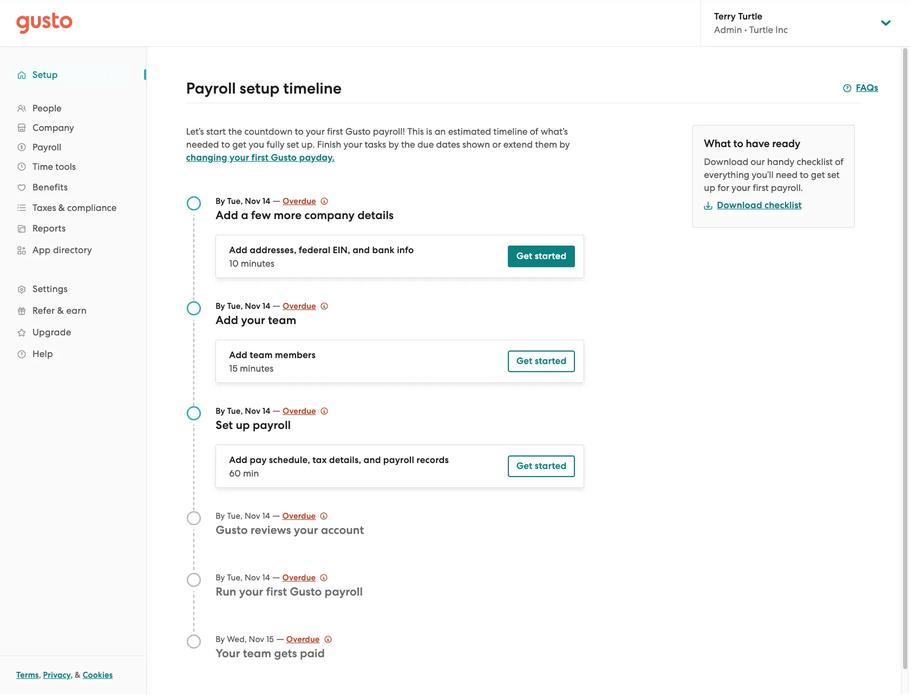 Task type: describe. For each thing, give the bounding box(es) containing it.
cookies button
[[83, 669, 113, 682]]

first inside let's start the countdown to your first gusto payroll! this is an estimated                     timeline of what's needed to get you fully set up.
[[327, 126, 343, 137]]

taxes & compliance button
[[11, 198, 135, 218]]

1 vertical spatial turtle
[[750, 24, 774, 35]]

settings link
[[11, 279, 135, 299]]

•
[[745, 24, 747, 35]]

1 by from the left
[[389, 139, 399, 150]]

app directory link
[[11, 240, 135, 260]]

more
[[274, 209, 302, 223]]

account
[[321, 524, 364, 538]]

your
[[216, 647, 240, 661]]

14 for first
[[262, 574, 270, 583]]

payroll!
[[373, 126, 405, 137]]

add a few more company details
[[216, 209, 394, 223]]

run your first gusto payroll
[[216, 585, 363, 600]]

help
[[32, 349, 53, 360]]

extend
[[504, 139, 533, 150]]

this
[[407, 126, 424, 137]]

by for add a few more company details
[[216, 197, 225, 206]]

admin
[[714, 24, 742, 35]]

payroll button
[[11, 138, 135, 157]]

start
[[206, 126, 226, 137]]

minutes inside add team members 15 minutes
[[240, 363, 274, 374]]

handy
[[767, 157, 795, 167]]

let's
[[186, 126, 204, 137]]

14 for your
[[262, 512, 270, 522]]

addresses,
[[250, 245, 297, 256]]

nov for gets
[[249, 635, 264, 645]]

add for add team members 15 minutes
[[229, 350, 248, 361]]

& for compliance
[[58, 203, 65, 213]]

your down 'you'
[[230, 152, 249, 164]]

minutes inside add addresses, federal ein, and bank info 10 minutes
[[241, 258, 275, 269]]

circle blank image for gusto reviews your account
[[186, 511, 201, 526]]

terms
[[16, 671, 39, 681]]

by wed, nov 15 —
[[216, 634, 286, 645]]

first inside finish your tasks by the due dates shown or extend them by changing your first gusto payday.
[[252, 152, 269, 164]]

to left have
[[734, 138, 744, 150]]

people
[[32, 103, 62, 114]]

60
[[229, 469, 241, 479]]

changing your first gusto payday. button
[[186, 152, 335, 165]]

14 for few
[[263, 197, 270, 206]]

list containing people
[[0, 99, 146, 365]]

add team members 15 minutes
[[229, 350, 316, 374]]

members
[[275, 350, 316, 361]]

started for add your team
[[535, 356, 567, 367]]

circle blank image for your team gets paid
[[186, 635, 201, 650]]

by for set up payroll
[[216, 407, 225, 417]]

0 horizontal spatial timeline
[[283, 79, 342, 98]]

finish your tasks by the due dates shown or extend them by changing your first gusto payday.
[[186, 139, 570, 164]]

by tue, nov 14 — for your
[[216, 511, 283, 522]]

what
[[704, 138, 731, 150]]

privacy
[[43, 671, 71, 681]]

10
[[229, 258, 239, 269]]

pay
[[250, 455, 267, 466]]

tax
[[313, 455, 327, 466]]

by tue, nov 14 — for first
[[216, 572, 283, 583]]

1 horizontal spatial payroll
[[325, 585, 363, 600]]

your team gets paid
[[216, 647, 325, 661]]

faqs
[[856, 82, 879, 94]]

to down start
[[221, 139, 230, 150]]

up.
[[301, 139, 315, 150]]

overdue button for your
[[283, 510, 328, 523]]

overdue for gets
[[286, 635, 320, 645]]

payroll for payroll setup timeline
[[186, 79, 236, 98]]

to up up.
[[295, 126, 304, 137]]

— for first
[[272, 572, 280, 583]]

settings
[[32, 284, 68, 295]]

15 for wed,
[[267, 635, 274, 645]]

add addresses, federal ein, and bank info 10 minutes
[[229, 245, 414, 269]]

14 for team
[[263, 302, 270, 311]]

set inside download our handy checklist of everything you'll need to get set up for your first payroll.
[[828, 170, 840, 180]]

gusto navigation element
[[0, 47, 146, 382]]

gusto inside let's start the countdown to your first gusto payroll! this is an estimated                     timeline of what's needed to get you fully set up.
[[345, 126, 371, 137]]

get inside let's start the countdown to your first gusto payroll! this is an estimated                     timeline of what's needed to get you fully set up.
[[232, 139, 247, 150]]

your left tasks
[[344, 139, 363, 150]]

1 started from the top
[[535, 251, 567, 262]]

get started for payroll
[[517, 461, 567, 472]]

1 , from the left
[[39, 671, 41, 681]]

refer
[[32, 305, 55, 316]]

get started for team
[[517, 356, 567, 367]]

payday.
[[299, 152, 335, 164]]

download checklist link
[[704, 200, 802, 211]]

wed,
[[227, 635, 247, 645]]

add for add pay schedule, tax details, and payroll records 60 min
[[229, 455, 248, 466]]

— for few
[[273, 196, 281, 206]]

app
[[32, 245, 51, 256]]

timeline inside let's start the countdown to your first gusto payroll! this is an estimated                     timeline of what's needed to get you fully set up.
[[494, 126, 528, 137]]

— for payroll
[[273, 406, 281, 417]]

of inside let's start the countdown to your first gusto payroll! this is an estimated                     timeline of what's needed to get you fully set up.
[[530, 126, 539, 137]]

get for set up payroll
[[517, 461, 533, 472]]

add pay schedule, tax details, and payroll records 60 min
[[229, 455, 449, 479]]

— for your
[[272, 511, 280, 522]]

overdue for team
[[283, 302, 316, 311]]

upgrade link
[[11, 323, 135, 342]]

people button
[[11, 99, 135, 118]]

time tools
[[32, 161, 76, 172]]

by for run your first gusto payroll
[[216, 574, 225, 583]]

inc
[[776, 24, 788, 35]]

what's
[[541, 126, 568, 137]]

tools
[[55, 161, 76, 172]]

15 for team
[[229, 363, 238, 374]]

2 by from the left
[[560, 139, 570, 150]]

nov for few
[[245, 197, 261, 206]]

started for set up payroll
[[535, 461, 567, 472]]

overdue for first
[[283, 574, 316, 583]]

add for add your team
[[216, 314, 238, 328]]

shown
[[463, 139, 490, 150]]

let's start the countdown to your first gusto payroll! this is an estimated                     timeline of what's needed to get you fully set up.
[[186, 126, 568, 150]]

fully
[[267, 139, 285, 150]]

company
[[32, 122, 74, 133]]

cookies
[[83, 671, 113, 681]]

for
[[718, 183, 730, 193]]

directory
[[53, 245, 92, 256]]

bank
[[372, 245, 395, 256]]

home image
[[16, 12, 73, 34]]

min
[[243, 469, 259, 479]]

ready
[[772, 138, 801, 150]]

1 vertical spatial checklist
[[765, 200, 802, 211]]

federal
[[299, 245, 331, 256]]

compliance
[[67, 203, 117, 213]]

14 for payroll
[[263, 407, 270, 417]]

overdue button for first
[[283, 572, 328, 585]]

payroll.
[[771, 183, 803, 193]]

taxes & compliance
[[32, 203, 117, 213]]

refer & earn
[[32, 305, 87, 316]]

add for add addresses, federal ein, and bank info 10 minutes
[[229, 245, 248, 256]]

everything
[[704, 170, 750, 180]]

estimated
[[448, 126, 491, 137]]

run
[[216, 585, 236, 600]]

1 get started from the top
[[517, 251, 567, 262]]



Task type: vqa. For each thing, say whether or not it's contained in the screenshot.
in to the bottom
no



Task type: locate. For each thing, give the bounding box(es) containing it.
1 vertical spatial get started button
[[508, 351, 575, 373]]

time tools button
[[11, 157, 135, 177]]

gusto reviews your account
[[216, 524, 364, 538]]

set left up.
[[287, 139, 299, 150]]

1 vertical spatial get
[[811, 170, 825, 180]]

reports link
[[11, 219, 135, 238]]

3 by tue, nov 14 — from the top
[[216, 406, 283, 417]]

2 get from the top
[[517, 356, 533, 367]]

setup
[[32, 69, 58, 80]]

get inside download our handy checklist of everything you'll need to get set up for your first payroll.
[[811, 170, 825, 180]]

2 vertical spatial &
[[75, 671, 81, 681]]

tue, up set on the bottom of the page
[[227, 407, 243, 417]]

nov for first
[[245, 574, 260, 583]]

1 vertical spatial get
[[517, 356, 533, 367]]

— up "reviews"
[[272, 511, 280, 522]]

14 up few
[[263, 197, 270, 206]]

set right need
[[828, 170, 840, 180]]

0 vertical spatial get started button
[[508, 246, 575, 268]]

6 by from the top
[[216, 635, 225, 645]]

1 by from the top
[[216, 197, 225, 206]]

faqs button
[[843, 82, 879, 95]]

0 horizontal spatial ,
[[39, 671, 41, 681]]

your right the 'run'
[[239, 585, 263, 600]]

overdue button for few
[[283, 195, 328, 208]]

payroll up start
[[186, 79, 236, 98]]

by tue, nov 14 — up set up payroll
[[216, 406, 283, 417]]

by tue, nov 14 — for payroll
[[216, 406, 283, 417]]

1 vertical spatial the
[[401, 139, 415, 150]]

details
[[358, 209, 394, 223]]

company button
[[11, 118, 135, 138]]

add inside add team members 15 minutes
[[229, 350, 248, 361]]

2 vertical spatial team
[[243, 647, 271, 661]]

get started button
[[508, 246, 575, 268], [508, 351, 575, 373], [508, 456, 575, 478]]

1 vertical spatial get started
[[517, 356, 567, 367]]

overdue button for team
[[283, 300, 328, 313]]

0 vertical spatial circle blank image
[[186, 511, 201, 526]]

team down by wed, nov 15 —
[[243, 647, 271, 661]]

0 vertical spatial get
[[517, 251, 533, 262]]

0 vertical spatial of
[[530, 126, 539, 137]]

overdue for payroll
[[283, 407, 316, 417]]

tue, for add a few more company details
[[227, 197, 243, 206]]

reports
[[32, 223, 66, 234]]

download down for
[[717, 200, 763, 211]]

timeline up extend
[[494, 126, 528, 137]]

add inside add pay schedule, tax details, and payroll records 60 min
[[229, 455, 248, 466]]

0 vertical spatial and
[[353, 245, 370, 256]]

nov up the 'your team gets paid'
[[249, 635, 264, 645]]

0 vertical spatial up
[[704, 183, 716, 193]]

your inside download our handy checklist of everything you'll need to get set up for your first payroll.
[[732, 183, 751, 193]]

3 get from the top
[[517, 461, 533, 472]]

your up up.
[[306, 126, 325, 137]]

2 by from the top
[[216, 302, 225, 311]]

4 by tue, nov 14 — from the top
[[216, 511, 283, 522]]

by for gusto reviews your account
[[216, 512, 225, 522]]

1 vertical spatial and
[[364, 455, 381, 466]]

14 up set up payroll
[[263, 407, 270, 417]]

5 14 from the top
[[262, 574, 270, 583]]

first inside download our handy checklist of everything you'll need to get set up for your first payroll.
[[753, 183, 769, 193]]

1 horizontal spatial timeline
[[494, 126, 528, 137]]

0 vertical spatial download
[[704, 157, 749, 167]]

first up finish
[[327, 126, 343, 137]]

up inside download our handy checklist of everything you'll need to get set up for your first payroll.
[[704, 183, 716, 193]]

overdue up paid
[[286, 635, 320, 645]]

— for gets
[[276, 634, 284, 645]]

,
[[39, 671, 41, 681], [71, 671, 73, 681]]

records
[[417, 455, 449, 466]]

needed
[[186, 139, 219, 150]]

& for earn
[[57, 305, 64, 316]]

2 get started button from the top
[[508, 351, 575, 373]]

set inside let's start the countdown to your first gusto payroll! this is an estimated                     timeline of what's needed to get you fully set up.
[[287, 139, 299, 150]]

nov up add your team
[[245, 302, 261, 311]]

first down the you'll
[[753, 183, 769, 193]]

1 get from the top
[[517, 251, 533, 262]]

tue, for run your first gusto payroll
[[227, 574, 243, 583]]

download checklist
[[717, 200, 802, 211]]

get started button for add your team
[[508, 351, 575, 373]]

0 vertical spatial get
[[232, 139, 247, 150]]

checklist up need
[[797, 157, 833, 167]]

your up add team members 15 minutes
[[241, 314, 265, 328]]

gets
[[274, 647, 297, 661]]

tue, up the 'run'
[[227, 574, 243, 583]]

taxes
[[32, 203, 56, 213]]

timeline right setup at left top
[[283, 79, 342, 98]]

tue, for add your team
[[227, 302, 243, 311]]

0 vertical spatial team
[[268, 314, 296, 328]]

2 get started from the top
[[517, 356, 567, 367]]

1 horizontal spatial the
[[401, 139, 415, 150]]

team left members
[[250, 350, 273, 361]]

2 vertical spatial get started button
[[508, 456, 575, 478]]

nov for payroll
[[245, 407, 261, 417]]

payroll for payroll
[[32, 142, 61, 153]]

time
[[32, 161, 53, 172]]

list
[[0, 99, 146, 365]]

15 inside add team members 15 minutes
[[229, 363, 238, 374]]

an
[[435, 126, 446, 137]]

schedule,
[[269, 455, 310, 466]]

3 by from the top
[[216, 407, 225, 417]]

our
[[751, 157, 765, 167]]

paid
[[300, 647, 325, 661]]

0 horizontal spatial set
[[287, 139, 299, 150]]

payroll up the time
[[32, 142, 61, 153]]

1 vertical spatial minutes
[[240, 363, 274, 374]]

3 14 from the top
[[263, 407, 270, 417]]

get left 'you'
[[232, 139, 247, 150]]

, left cookies button at left bottom
[[71, 671, 73, 681]]

1 get started button from the top
[[508, 246, 575, 268]]

first down 'you'
[[252, 152, 269, 164]]

gusto
[[345, 126, 371, 137], [271, 152, 297, 164], [216, 524, 248, 538], [290, 585, 322, 600]]

0 vertical spatial the
[[228, 126, 242, 137]]

& right taxes
[[58, 203, 65, 213]]

tue, down 60
[[227, 512, 243, 522]]

and right ein,
[[353, 245, 370, 256]]

due
[[418, 139, 434, 150]]

minutes
[[241, 258, 275, 269], [240, 363, 274, 374]]

1 horizontal spatial ,
[[71, 671, 73, 681]]

benefits
[[32, 182, 68, 193]]

get right need
[[811, 170, 825, 180]]

0 horizontal spatial 15
[[229, 363, 238, 374]]

by tue, nov 14 —
[[216, 196, 283, 206], [216, 301, 283, 311], [216, 406, 283, 417], [216, 511, 283, 522], [216, 572, 283, 583]]

nov for your
[[245, 512, 260, 522]]

ein,
[[333, 245, 350, 256]]

set
[[287, 139, 299, 150], [828, 170, 840, 180]]

15
[[229, 363, 238, 374], [267, 635, 274, 645]]

and right details,
[[364, 455, 381, 466]]

1 vertical spatial timeline
[[494, 126, 528, 137]]

download for download checklist
[[717, 200, 763, 211]]

5 by tue, nov 14 — from the top
[[216, 572, 283, 583]]

— up run your first gusto payroll
[[272, 572, 280, 583]]

your inside let's start the countdown to your first gusto payroll! this is an estimated                     timeline of what's needed to get you fully set up.
[[306, 126, 325, 137]]

tue,
[[227, 197, 243, 206], [227, 302, 243, 311], [227, 407, 243, 417], [227, 512, 243, 522], [227, 574, 243, 583]]

first right the 'run'
[[266, 585, 287, 600]]

14 up run your first gusto payroll
[[262, 574, 270, 583]]

, left privacy link
[[39, 671, 41, 681]]

1 horizontal spatial set
[[828, 170, 840, 180]]

& left cookies button at left bottom
[[75, 671, 81, 681]]

1 vertical spatial payroll
[[383, 455, 414, 466]]

2 vertical spatial get
[[517, 461, 533, 472]]

2 by tue, nov 14 — from the top
[[216, 301, 283, 311]]

a
[[241, 209, 248, 223]]

details,
[[329, 455, 361, 466]]

by tue, nov 14 — for few
[[216, 196, 283, 206]]

turtle right •
[[750, 24, 774, 35]]

3 circle blank image from the top
[[186, 635, 201, 650]]

2 vertical spatial payroll
[[325, 585, 363, 600]]

payroll inside dropdown button
[[32, 142, 61, 153]]

download for download our handy checklist of everything you'll need to get set up for your first payroll.
[[704, 157, 749, 167]]

1 horizontal spatial by
[[560, 139, 570, 150]]

the down this on the top left of page
[[401, 139, 415, 150]]

tue, for set up payroll
[[227, 407, 243, 417]]

2 circle blank image from the top
[[186, 573, 201, 588]]

2 horizontal spatial payroll
[[383, 455, 414, 466]]

download
[[704, 157, 749, 167], [717, 200, 763, 211]]

add
[[216, 209, 238, 223], [229, 245, 248, 256], [216, 314, 238, 328], [229, 350, 248, 361], [229, 455, 248, 466]]

nov up set up payroll
[[245, 407, 261, 417]]

few
[[251, 209, 271, 223]]

add your team
[[216, 314, 296, 328]]

0 vertical spatial payroll
[[186, 79, 236, 98]]

1 vertical spatial 15
[[267, 635, 274, 645]]

your right for
[[732, 183, 751, 193]]

overdue up add a few more company details
[[283, 197, 316, 206]]

by tue, nov 14 — for team
[[216, 301, 283, 311]]

overdue up set up payroll
[[283, 407, 316, 417]]

4 14 from the top
[[262, 512, 270, 522]]

14 up add your team
[[263, 302, 270, 311]]

3 get started button from the top
[[508, 456, 575, 478]]

1 vertical spatial payroll
[[32, 142, 61, 153]]

— up gets
[[276, 634, 284, 645]]

checklist down payroll.
[[765, 200, 802, 211]]

4 by from the top
[[216, 512, 225, 522]]

nov for team
[[245, 302, 261, 311]]

by
[[216, 197, 225, 206], [216, 302, 225, 311], [216, 407, 225, 417], [216, 512, 225, 522], [216, 574, 225, 583], [216, 635, 225, 645]]

1 vertical spatial set
[[828, 170, 840, 180]]

is
[[426, 126, 432, 137]]

you
[[249, 139, 264, 150]]

1 horizontal spatial 15
[[267, 635, 274, 645]]

— up add your team
[[273, 301, 281, 311]]

0 vertical spatial 15
[[229, 363, 238, 374]]

0 horizontal spatial up
[[236, 419, 250, 433]]

the inside finish your tasks by the due dates shown or extend them by changing your first gusto payday.
[[401, 139, 415, 150]]

by down payroll!
[[389, 139, 399, 150]]

4 tue, from the top
[[227, 512, 243, 522]]

set up payroll
[[216, 419, 291, 433]]

you'll
[[752, 170, 774, 180]]

payroll inside add pay schedule, tax details, and payroll records 60 min
[[383, 455, 414, 466]]

3 get started from the top
[[517, 461, 567, 472]]

1 tue, from the top
[[227, 197, 243, 206]]

2 started from the top
[[535, 356, 567, 367]]

by tue, nov 14 — up "reviews"
[[216, 511, 283, 522]]

by down what's
[[560, 139, 570, 150]]

circle blank image
[[186, 511, 201, 526], [186, 573, 201, 588], [186, 635, 201, 650]]

and inside add addresses, federal ein, and bank info 10 minutes
[[353, 245, 370, 256]]

the right start
[[228, 126, 242, 137]]

set
[[216, 419, 233, 433]]

2 vertical spatial get started
[[517, 461, 567, 472]]

nov inside by wed, nov 15 —
[[249, 635, 264, 645]]

0 vertical spatial payroll
[[253, 419, 291, 433]]

2 vertical spatial circle blank image
[[186, 635, 201, 650]]

0 horizontal spatial payroll
[[253, 419, 291, 433]]

by for add your team
[[216, 302, 225, 311]]

of
[[530, 126, 539, 137], [835, 157, 844, 167]]

team up members
[[268, 314, 296, 328]]

privacy link
[[43, 671, 71, 681]]

download our handy checklist of everything you'll need to get set up for your first payroll.
[[704, 157, 844, 193]]

overdue for few
[[283, 197, 316, 206]]

gusto inside finish your tasks by the due dates shown or extend them by changing your first gusto payday.
[[271, 152, 297, 164]]

company
[[305, 209, 355, 223]]

setup
[[240, 79, 280, 98]]

overdue for your
[[283, 512, 316, 522]]

get started
[[517, 251, 567, 262], [517, 356, 567, 367], [517, 461, 567, 472]]

3 tue, from the top
[[227, 407, 243, 417]]

0 horizontal spatial of
[[530, 126, 539, 137]]

overdue up add your team
[[283, 302, 316, 311]]

info
[[397, 245, 414, 256]]

team inside add team members 15 minutes
[[250, 350, 273, 361]]

to inside download our handy checklist of everything you'll need to get set up for your first payroll.
[[800, 170, 809, 180]]

minutes down add your team
[[240, 363, 274, 374]]

2 tue, from the top
[[227, 302, 243, 311]]

help link
[[11, 344, 135, 364]]

overdue button up tax at the left of the page
[[283, 405, 328, 418]]

terms link
[[16, 671, 39, 681]]

— up more
[[273, 196, 281, 206]]

3 started from the top
[[535, 461, 567, 472]]

1 vertical spatial started
[[535, 356, 567, 367]]

1 vertical spatial download
[[717, 200, 763, 211]]

need
[[776, 170, 798, 180]]

0 vertical spatial turtle
[[738, 11, 763, 22]]

0 horizontal spatial the
[[228, 126, 242, 137]]

by tue, nov 14 — up a
[[216, 196, 283, 206]]

— up set up payroll
[[273, 406, 281, 417]]

to right need
[[800, 170, 809, 180]]

by for your team gets paid
[[216, 635, 225, 645]]

download inside download our handy checklist of everything you'll need to get set up for your first payroll.
[[704, 157, 749, 167]]

turtle up •
[[738, 11, 763, 22]]

refer & earn link
[[11, 301, 135, 321]]

nov up "reviews"
[[245, 512, 260, 522]]

terms , privacy , & cookies
[[16, 671, 113, 681]]

1 horizontal spatial up
[[704, 183, 716, 193]]

15 up the 'your team gets paid'
[[267, 635, 274, 645]]

2 14 from the top
[[263, 302, 270, 311]]

1 14 from the top
[[263, 197, 270, 206]]

5 by from the top
[[216, 574, 225, 583]]

& inside dropdown button
[[58, 203, 65, 213]]

them
[[535, 139, 557, 150]]

overdue up gusto reviews your account
[[283, 512, 316, 522]]

0 vertical spatial checklist
[[797, 157, 833, 167]]

0 horizontal spatial get
[[232, 139, 247, 150]]

overdue button for payroll
[[283, 405, 328, 418]]

have
[[746, 138, 770, 150]]

your
[[306, 126, 325, 137], [344, 139, 363, 150], [230, 152, 249, 164], [732, 183, 751, 193], [241, 314, 265, 328], [294, 524, 318, 538], [239, 585, 263, 600]]

add for add a few more company details
[[216, 209, 238, 223]]

0 horizontal spatial by
[[389, 139, 399, 150]]

0 vertical spatial started
[[535, 251, 567, 262]]

overdue button up gusto reviews your account
[[283, 510, 328, 523]]

countdown
[[244, 126, 293, 137]]

1 vertical spatial &
[[57, 305, 64, 316]]

your right "reviews"
[[294, 524, 318, 538]]

overdue button up members
[[283, 300, 328, 313]]

the inside let's start the countdown to your first gusto payroll! this is an estimated                     timeline of what's needed to get you fully set up.
[[228, 126, 242, 137]]

payroll setup timeline
[[186, 79, 342, 98]]

1 horizontal spatial get
[[811, 170, 825, 180]]

get for add your team
[[517, 356, 533, 367]]

14 up "reviews"
[[262, 512, 270, 522]]

1 circle blank image from the top
[[186, 511, 201, 526]]

by tue, nov 14 — up add your team
[[216, 301, 283, 311]]

14
[[263, 197, 270, 206], [263, 302, 270, 311], [263, 407, 270, 417], [262, 512, 270, 522], [262, 574, 270, 583]]

team for gets
[[243, 647, 271, 661]]

2 vertical spatial started
[[535, 461, 567, 472]]

overdue button up run your first gusto payroll
[[283, 572, 328, 585]]

to
[[295, 126, 304, 137], [734, 138, 744, 150], [221, 139, 230, 150], [800, 170, 809, 180]]

15 inside by wed, nov 15 —
[[267, 635, 274, 645]]

overdue button for gets
[[286, 634, 332, 647]]

tue, up add your team
[[227, 302, 243, 311]]

minutes down the addresses,
[[241, 258, 275, 269]]

overdue up run your first gusto payroll
[[283, 574, 316, 583]]

0 vertical spatial minutes
[[241, 258, 275, 269]]

upgrade
[[32, 327, 71, 338]]

tue, for gusto reviews your account
[[227, 512, 243, 522]]

nov up a
[[245, 197, 261, 206]]

tue, up a
[[227, 197, 243, 206]]

and
[[353, 245, 370, 256], [364, 455, 381, 466]]

0 vertical spatial set
[[287, 139, 299, 150]]

overdue button up paid
[[286, 634, 332, 647]]

up right set on the bottom of the page
[[236, 419, 250, 433]]

by inside by wed, nov 15 —
[[216, 635, 225, 645]]

what to have ready
[[704, 138, 801, 150]]

reviews
[[251, 524, 291, 538]]

5 tue, from the top
[[227, 574, 243, 583]]

15 down add your team
[[229, 363, 238, 374]]

add inside add addresses, federal ein, and bank info 10 minutes
[[229, 245, 248, 256]]

by tue, nov 14 — up the 'run'
[[216, 572, 283, 583]]

1 by tue, nov 14 — from the top
[[216, 196, 283, 206]]

0 vertical spatial get started
[[517, 251, 567, 262]]

checklist inside download our handy checklist of everything you'll need to get set up for your first payroll.
[[797, 157, 833, 167]]

of inside download our handy checklist of everything you'll need to get set up for your first payroll.
[[835, 157, 844, 167]]

1 vertical spatial of
[[835, 157, 844, 167]]

2 , from the left
[[71, 671, 73, 681]]

nov up run your first gusto payroll
[[245, 574, 260, 583]]

1 vertical spatial team
[[250, 350, 273, 361]]

& left earn
[[57, 305, 64, 316]]

tasks
[[365, 139, 386, 150]]

download up everything
[[704, 157, 749, 167]]

first
[[327, 126, 343, 137], [252, 152, 269, 164], [753, 183, 769, 193], [266, 585, 287, 600]]

1 vertical spatial circle blank image
[[186, 573, 201, 588]]

setup link
[[11, 65, 135, 84]]

and inside add pay schedule, tax details, and payroll records 60 min
[[364, 455, 381, 466]]

—
[[273, 196, 281, 206], [273, 301, 281, 311], [273, 406, 281, 417], [272, 511, 280, 522], [272, 572, 280, 583], [276, 634, 284, 645]]

1 vertical spatial up
[[236, 419, 250, 433]]

overdue button up add a few more company details
[[283, 195, 328, 208]]

team for members
[[250, 350, 273, 361]]

0 vertical spatial &
[[58, 203, 65, 213]]

circle blank image for run your first gusto payroll
[[186, 573, 201, 588]]

get started button for set up payroll
[[508, 456, 575, 478]]

the
[[228, 126, 242, 137], [401, 139, 415, 150]]

up left for
[[704, 183, 716, 193]]

1 horizontal spatial payroll
[[186, 79, 236, 98]]

0 vertical spatial timeline
[[283, 79, 342, 98]]

1 horizontal spatial of
[[835, 157, 844, 167]]

— for team
[[273, 301, 281, 311]]

0 horizontal spatial payroll
[[32, 142, 61, 153]]



